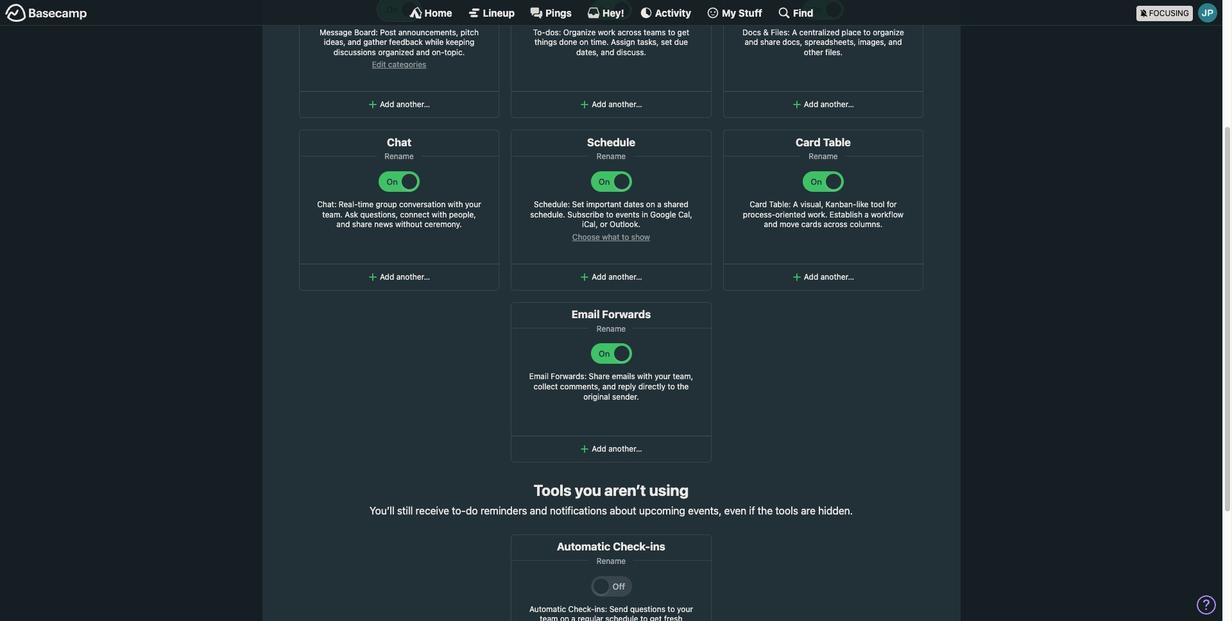 Task type: describe. For each thing, give the bounding box(es) containing it.
discussions
[[334, 47, 376, 57]]

card table: a visual, kanban-like tool for process-oriented work. establish a workflow and move cards across columns.
[[743, 200, 904, 229]]

to down important
[[606, 210, 614, 219]]

things
[[535, 37, 557, 47]]

add another… link down choose what to show link
[[514, 267, 709, 287]]

on-
[[432, 47, 445, 57]]

add another… link up schedule
[[514, 95, 709, 115]]

and down the docs
[[745, 37, 758, 47]]

organize
[[873, 27, 905, 37]]

organized
[[378, 47, 414, 57]]

edit categories link
[[372, 60, 427, 69]]

rename link for card table
[[805, 148, 842, 165]]

sender.
[[613, 392, 639, 402]]

rename down chat
[[385, 152, 414, 161]]

team.
[[322, 210, 343, 219]]

pitch
[[461, 27, 479, 37]]

are
[[801, 505, 816, 517]]

home
[[425, 7, 452, 18]]

get inside "to-dos: organize work across teams to get things done on time. assign tasks, set due dates, and discuss."
[[678, 27, 690, 37]]

comments,
[[560, 382, 601, 392]]

automatic check-ins rename
[[557, 541, 666, 566]]

activity link
[[640, 6, 692, 19]]

events,
[[688, 505, 722, 517]]

message
[[320, 27, 352, 37]]

another… for add another… link below without
[[397, 272, 430, 282]]

another… for add another… link above chat
[[397, 100, 430, 109]]

the inside email forwards: share emails with your team, collect comments, and reply directly to the original sender.
[[677, 382, 689, 392]]

categories
[[388, 60, 427, 69]]

rename link for chat
[[381, 148, 418, 165]]

rename link for schedule
[[593, 148, 630, 165]]

rename inside email forwards rename
[[597, 324, 626, 334]]

upcoming
[[639, 505, 686, 517]]

shared
[[664, 200, 689, 209]]

hey!
[[603, 7, 625, 18]]

connect
[[400, 210, 430, 219]]

conversation
[[399, 200, 446, 209]]

teams
[[644, 27, 666, 37]]

add for add another… link above chat
[[380, 100, 394, 109]]

news
[[374, 220, 393, 229]]

due
[[675, 37, 688, 47]]

find button
[[778, 6, 814, 19]]

another… for add another… link underneath cards
[[821, 272, 855, 282]]

add another… link up table on the top right
[[727, 95, 921, 115]]

main element
[[0, 0, 1223, 26]]

emails
[[612, 372, 635, 382]]

add for add another… link above schedule
[[592, 100, 607, 109]]

rename link for automatic check-ins
[[593, 553, 630, 570]]

edit
[[372, 60, 386, 69]]

other
[[804, 47, 824, 57]]

add another… link up the aren't
[[514, 439, 709, 460]]

your for chat
[[465, 200, 481, 209]]

in
[[642, 210, 648, 219]]

files.
[[826, 47, 843, 57]]

or
[[600, 220, 608, 229]]

place
[[842, 27, 862, 37]]

a inside automatic check-ins: send questions to your team on a regular schedule to get fres
[[572, 614, 576, 621]]

my stuff
[[722, 7, 763, 18]]

post
[[380, 27, 396, 37]]

automatic check-ins: send questions to your team on a regular schedule to get fres
[[530, 604, 693, 621]]

even
[[725, 505, 747, 517]]

ideas,
[[324, 37, 346, 47]]

cards
[[802, 220, 822, 229]]

and up discussions
[[348, 37, 361, 47]]

tool
[[871, 200, 885, 209]]

message board: post announcements, pitch ideas, and gather feedback while keeping discussions organized and on-topic. edit categories
[[320, 27, 479, 69]]

add another… up table on the top right
[[804, 100, 855, 109]]

1 horizontal spatial with
[[448, 200, 463, 209]]

done
[[559, 37, 578, 47]]

and down while
[[416, 47, 430, 57]]

docs
[[743, 27, 761, 37]]

ceremony.
[[425, 220, 462, 229]]

notifications
[[550, 505, 607, 517]]

another… for add another… link under choose what to show link
[[609, 272, 642, 282]]

add for add another… link underneath cards
[[804, 272, 819, 282]]

a inside schedule: set important dates on a shared schedule. subscribe to events in google cal, ical, or outlook. choose what to show
[[658, 200, 662, 209]]

columns.
[[850, 220, 883, 229]]

team
[[540, 614, 558, 621]]

another… for add another… link above schedule
[[609, 100, 642, 109]]

you
[[575, 481, 601, 499]]

announcements,
[[398, 27, 459, 37]]

while
[[425, 37, 444, 47]]

add another… link down cards
[[727, 267, 921, 287]]

about
[[610, 505, 637, 517]]

with inside email forwards: share emails with your team, collect comments, and reply directly to the original sender.
[[638, 372, 653, 382]]

the inside "tools you aren't using you'll still receive to-do reminders and notifications about upcoming events, even if the tools are hidden."
[[758, 505, 773, 517]]

directly
[[639, 382, 666, 392]]

your inside email forwards: share emails with your team, collect comments, and reply directly to the original sender.
[[655, 372, 671, 382]]

email for forwards
[[572, 308, 600, 321]]

workflow
[[871, 210, 904, 219]]

to down questions
[[641, 614, 648, 621]]

to inside "to-dos: organize work across teams to get things done on time. assign tasks, set due dates, and discuss."
[[668, 27, 676, 37]]

schedule:
[[534, 200, 570, 209]]

gather
[[364, 37, 387, 47]]

and inside "tools you aren't using you'll still receive to-do reminders and notifications about upcoming events, even if the tools are hidden."
[[530, 505, 547, 517]]

schedule
[[587, 136, 636, 149]]

important
[[587, 200, 622, 209]]

share
[[589, 372, 610, 382]]

kanban-
[[826, 200, 857, 209]]

collect
[[534, 382, 558, 392]]

do
[[466, 505, 478, 517]]

card for table
[[796, 136, 821, 149]]

you'll
[[370, 505, 395, 517]]

a inside card table: a visual, kanban-like tool for process-oriented work. establish a workflow and move cards across columns.
[[865, 210, 869, 219]]

add for add another… link under choose what to show link
[[592, 272, 607, 282]]

chat rename
[[385, 136, 414, 161]]

find
[[793, 7, 814, 18]]

lineup link
[[468, 6, 515, 19]]

questions,
[[360, 210, 398, 219]]

spreadsheets,
[[805, 37, 856, 47]]

james peterson image
[[1199, 3, 1218, 22]]



Task type: vqa. For each thing, say whether or not it's contained in the screenshot.
Keyboard shortcut: ⌘ + / image on the right of the page
no



Task type: locate. For each thing, give the bounding box(es) containing it.
another… up the aren't
[[609, 444, 642, 454]]

rename link up group
[[381, 148, 418, 165]]

tools
[[534, 481, 572, 499]]

across up assign
[[618, 27, 642, 37]]

a up docs,
[[792, 27, 798, 37]]

automatic up team on the left bottom
[[530, 604, 566, 614]]

card inside card table: a visual, kanban-like tool for process-oriented work. establish a workflow and move cards across columns.
[[750, 200, 767, 209]]

add another… up schedule
[[592, 100, 642, 109]]

add another… link down without
[[302, 267, 496, 287]]

0 horizontal spatial across
[[618, 27, 642, 37]]

regular
[[578, 614, 604, 621]]

0 vertical spatial email
[[572, 308, 600, 321]]

reply
[[618, 382, 636, 392]]

ask
[[345, 210, 358, 219]]

add up 'card table rename'
[[804, 100, 819, 109]]

card table rename
[[796, 136, 851, 161]]

0 vertical spatial check-
[[613, 541, 651, 553]]

aren't
[[605, 481, 646, 499]]

on up dates,
[[580, 37, 589, 47]]

share down ask
[[352, 220, 372, 229]]

and down tools
[[530, 505, 547, 517]]

choose what to show link
[[573, 232, 650, 242]]

1 horizontal spatial get
[[678, 27, 690, 37]]

1 horizontal spatial email
[[572, 308, 600, 321]]

using
[[650, 481, 689, 499]]

events
[[616, 210, 640, 219]]

0 horizontal spatial email
[[530, 372, 549, 382]]

rename link up the visual, on the right top of the page
[[805, 148, 842, 165]]

cal,
[[679, 210, 693, 219]]

0 vertical spatial automatic
[[557, 541, 611, 553]]

and down the organize
[[889, 37, 902, 47]]

a left regular
[[572, 614, 576, 621]]

add another… down without
[[380, 272, 430, 282]]

on right team on the left bottom
[[560, 614, 569, 621]]

on inside automatic check-ins: send questions to your team on a regular schedule to get fres
[[560, 614, 569, 621]]

1 vertical spatial get
[[650, 614, 662, 621]]

forwards:
[[551, 372, 587, 382]]

email up collect
[[530, 372, 549, 382]]

1 horizontal spatial on
[[580, 37, 589, 47]]

0 horizontal spatial share
[[352, 220, 372, 229]]

to inside docs & files: a centralized place to organize and share docs, spreadsheets, images, and other files.
[[864, 27, 871, 37]]

and inside email forwards: share emails with your team, collect comments, and reply directly to the original sender.
[[603, 382, 616, 392]]

my
[[722, 7, 737, 18]]

1 horizontal spatial check-
[[613, 541, 651, 553]]

1 vertical spatial automatic
[[530, 604, 566, 614]]

docs & files: a centralized place to organize and share docs, spreadsheets, images, and other files.
[[743, 27, 905, 57]]

your
[[465, 200, 481, 209], [655, 372, 671, 382], [677, 604, 693, 614]]

2 horizontal spatial your
[[677, 604, 693, 614]]

with up people,
[[448, 200, 463, 209]]

automatic inside automatic check-ins: send questions to your team on a regular schedule to get fres
[[530, 604, 566, 614]]

to down outlook.
[[622, 232, 629, 242]]

oriented
[[776, 210, 806, 219]]

add another… link up chat
[[302, 95, 496, 115]]

with up directly at the bottom right of page
[[638, 372, 653, 382]]

your inside the chat: real-time group conversation with your team. ask questions, connect with people, and share news without ceremony.
[[465, 200, 481, 209]]

automatic inside automatic check-ins rename
[[557, 541, 611, 553]]

lineup
[[483, 7, 515, 18]]

card up process- at right top
[[750, 200, 767, 209]]

another…
[[397, 100, 430, 109], [609, 100, 642, 109], [821, 100, 855, 109], [397, 272, 430, 282], [609, 272, 642, 282], [821, 272, 855, 282], [609, 444, 642, 454]]

to-
[[533, 27, 546, 37]]

2 horizontal spatial with
[[638, 372, 653, 382]]

1 horizontal spatial the
[[758, 505, 773, 517]]

add down cards
[[804, 272, 819, 282]]

questions
[[630, 604, 666, 614]]

check-
[[613, 541, 651, 553], [569, 604, 595, 614]]

1 vertical spatial the
[[758, 505, 773, 517]]

ical,
[[582, 220, 598, 229]]

to
[[668, 27, 676, 37], [864, 27, 871, 37], [606, 210, 614, 219], [622, 232, 629, 242], [668, 382, 675, 392], [668, 604, 675, 614], [641, 614, 648, 621]]

add another… up chat
[[380, 100, 430, 109]]

dates
[[624, 200, 644, 209]]

and down ask
[[337, 220, 350, 229]]

1 vertical spatial your
[[655, 372, 671, 382]]

add up chat
[[380, 100, 394, 109]]

show
[[632, 232, 650, 242]]

time
[[358, 200, 374, 209]]

rename link
[[381, 148, 418, 165], [593, 148, 630, 165], [805, 148, 842, 165], [593, 320, 630, 338], [593, 553, 630, 570]]

time.
[[591, 37, 609, 47]]

add for add another… link above table on the top right
[[804, 100, 819, 109]]

get
[[678, 27, 690, 37], [650, 614, 662, 621]]

the right if
[[758, 505, 773, 517]]

a
[[792, 27, 798, 37], [793, 200, 799, 209]]

on inside "to-dos: organize work across teams to get things done on time. assign tasks, set due dates, and discuss."
[[580, 37, 589, 47]]

1 horizontal spatial a
[[658, 200, 662, 209]]

chat:
[[317, 200, 337, 209]]

0 horizontal spatial a
[[572, 614, 576, 621]]

card left table on the top right
[[796, 136, 821, 149]]

and inside the chat: real-time group conversation with your team. ask questions, connect with people, and share news without ceremony.
[[337, 220, 350, 229]]

schedule
[[606, 614, 639, 621]]

organize
[[564, 27, 596, 37]]

to up the 'set'
[[668, 27, 676, 37]]

1 vertical spatial a
[[793, 200, 799, 209]]

another… up forwards
[[609, 272, 642, 282]]

rename inside schedule rename
[[597, 152, 626, 161]]

activity
[[655, 7, 692, 18]]

0 vertical spatial on
[[580, 37, 589, 47]]

0 vertical spatial get
[[678, 27, 690, 37]]

1 horizontal spatial across
[[824, 220, 848, 229]]

add another… up the aren't
[[592, 444, 642, 454]]

1 vertical spatial on
[[646, 200, 655, 209]]

another… up table on the top right
[[821, 100, 855, 109]]

share inside docs & files: a centralized place to organize and share docs, spreadsheets, images, and other files.
[[761, 37, 781, 47]]

rename link up send
[[593, 553, 630, 570]]

home link
[[409, 6, 452, 19]]

add for add another… link on top of the aren't
[[592, 444, 607, 454]]

stuff
[[739, 7, 763, 18]]

table
[[823, 136, 851, 149]]

original
[[584, 392, 610, 402]]

email inside email forwards: share emails with your team, collect comments, and reply directly to the original sender.
[[530, 372, 549, 382]]

on up in
[[646, 200, 655, 209]]

rename down table on the top right
[[809, 152, 838, 161]]

add up "you"
[[592, 444, 607, 454]]

add another… up forwards
[[592, 272, 642, 282]]

a up google
[[658, 200, 662, 209]]

1 horizontal spatial share
[[761, 37, 781, 47]]

hidden.
[[819, 505, 853, 517]]

another… up schedule
[[609, 100, 642, 109]]

add for add another… link below without
[[380, 272, 394, 282]]

without
[[395, 220, 422, 229]]

automatic for ins
[[557, 541, 611, 553]]

card for table:
[[750, 200, 767, 209]]

your up people,
[[465, 200, 481, 209]]

add another…
[[380, 100, 430, 109], [592, 100, 642, 109], [804, 100, 855, 109], [380, 272, 430, 282], [592, 272, 642, 282], [804, 272, 855, 282], [592, 444, 642, 454]]

automatic down notifications
[[557, 541, 611, 553]]

2 horizontal spatial on
[[646, 200, 655, 209]]

and inside "to-dos: organize work across teams to get things done on time. assign tasks, set due dates, and discuss."
[[601, 47, 615, 57]]

0 horizontal spatial card
[[750, 200, 767, 209]]

focusing
[[1150, 8, 1190, 18]]

email for forwards:
[[530, 372, 549, 382]]

chat
[[387, 136, 412, 149]]

on inside schedule: set important dates on a shared schedule. subscribe to events in google cal, ical, or outlook. choose what to show
[[646, 200, 655, 209]]

and inside card table: a visual, kanban-like tool for process-oriented work. establish a workflow and move cards across columns.
[[764, 220, 778, 229]]

process-
[[743, 210, 776, 219]]

your for automatic check-ins
[[677, 604, 693, 614]]

a up oriented
[[793, 200, 799, 209]]

add another… down cards
[[804, 272, 855, 282]]

0 vertical spatial across
[[618, 27, 642, 37]]

another… for add another… link on top of the aren't
[[609, 444, 642, 454]]

2 horizontal spatial a
[[865, 210, 869, 219]]

0 horizontal spatial the
[[677, 382, 689, 392]]

set
[[661, 37, 672, 47]]

across inside "to-dos: organize work across teams to get things done on time. assign tasks, set due dates, and discuss."
[[618, 27, 642, 37]]

for
[[887, 200, 897, 209]]

to-
[[452, 505, 466, 517]]

hey! button
[[587, 6, 625, 19]]

1 vertical spatial across
[[824, 220, 848, 229]]

across down establish on the right top of the page
[[824, 220, 848, 229]]

share inside the chat: real-time group conversation with your team. ask questions, connect with people, and share news without ceremony.
[[352, 220, 372, 229]]

1 vertical spatial check-
[[569, 604, 595, 614]]

and down 'time.'
[[601, 47, 615, 57]]

0 horizontal spatial get
[[650, 614, 662, 621]]

another… for add another… link above table on the top right
[[821, 100, 855, 109]]

tasks,
[[638, 37, 659, 47]]

your inside automatic check-ins: send questions to your team on a regular schedule to get fres
[[677, 604, 693, 614]]

1 vertical spatial email
[[530, 372, 549, 382]]

check- up regular
[[569, 604, 595, 614]]

dates,
[[577, 47, 599, 57]]

to inside email forwards: share emails with your team, collect comments, and reply directly to the original sender.
[[668, 382, 675, 392]]

check- inside automatic check-ins: send questions to your team on a regular schedule to get fres
[[569, 604, 595, 614]]

dos:
[[546, 27, 561, 37]]

assign
[[611, 37, 635, 47]]

another… down without
[[397, 272, 430, 282]]

email inside email forwards rename
[[572, 308, 600, 321]]

your up directly at the bottom right of page
[[655, 372, 671, 382]]

0 horizontal spatial on
[[560, 614, 569, 621]]

0 horizontal spatial with
[[432, 210, 447, 219]]

get inside automatic check-ins: send questions to your team on a regular schedule to get fres
[[650, 614, 662, 621]]

pings
[[546, 7, 572, 18]]

visual,
[[801, 200, 824, 209]]

get down questions
[[650, 614, 662, 621]]

another… down categories
[[397, 100, 430, 109]]

share down &
[[761, 37, 781, 47]]

0 vertical spatial your
[[465, 200, 481, 209]]

rename link up share at the bottom left of page
[[593, 320, 630, 338]]

outlook.
[[610, 220, 641, 229]]

add down news on the top
[[380, 272, 394, 282]]

add down what
[[592, 272, 607, 282]]

automatic for ins:
[[530, 604, 566, 614]]

check- for ins:
[[569, 604, 595, 614]]

ins
[[651, 541, 666, 553]]

0 vertical spatial the
[[677, 382, 689, 392]]

2 vertical spatial your
[[677, 604, 693, 614]]

establish
[[830, 210, 863, 219]]

rename down schedule
[[597, 152, 626, 161]]

&
[[764, 27, 769, 37]]

a inside docs & files: a centralized place to organize and share docs, spreadsheets, images, and other files.
[[792, 27, 798, 37]]

the down team,
[[677, 382, 689, 392]]

people,
[[449, 210, 476, 219]]

to right questions
[[668, 604, 675, 614]]

to down team,
[[668, 382, 675, 392]]

with up ceremony.
[[432, 210, 447, 219]]

and down share at the bottom left of page
[[603, 382, 616, 392]]

across inside card table: a visual, kanban-like tool for process-oriented work. establish a workflow and move cards across columns.
[[824, 220, 848, 229]]

0 horizontal spatial your
[[465, 200, 481, 209]]

feedback
[[389, 37, 423, 47]]

card inside 'card table rename'
[[796, 136, 821, 149]]

0 vertical spatial a
[[792, 27, 798, 37]]

check- down about
[[613, 541, 651, 553]]

my stuff button
[[707, 6, 763, 19]]

schedule rename
[[587, 136, 636, 161]]

rename up send
[[597, 557, 626, 566]]

0 horizontal spatial check-
[[569, 604, 595, 614]]

rename link for email forwards
[[593, 320, 630, 338]]

0 vertical spatial share
[[761, 37, 781, 47]]

1 vertical spatial share
[[352, 220, 372, 229]]

still
[[397, 505, 413, 517]]

1 horizontal spatial card
[[796, 136, 821, 149]]

to up images,
[[864, 27, 871, 37]]

work.
[[808, 210, 828, 219]]

schedule: set important dates on a shared schedule. subscribe to events in google cal, ical, or outlook. choose what to show
[[530, 200, 693, 242]]

2 vertical spatial on
[[560, 614, 569, 621]]

board:
[[354, 27, 378, 37]]

get up due
[[678, 27, 690, 37]]

rename inside automatic check-ins rename
[[597, 557, 626, 566]]

rename down forwards
[[597, 324, 626, 334]]

team,
[[673, 372, 694, 382]]

a inside card table: a visual, kanban-like tool for process-oriented work. establish a workflow and move cards across columns.
[[793, 200, 799, 209]]

table:
[[770, 200, 791, 209]]

move
[[780, 220, 800, 229]]

switch accounts image
[[5, 3, 87, 23]]

with
[[448, 200, 463, 209], [432, 210, 447, 219], [638, 372, 653, 382]]

and down process- at right top
[[764, 220, 778, 229]]

tools
[[776, 505, 799, 517]]

a up columns.
[[865, 210, 869, 219]]

check- inside automatic check-ins rename
[[613, 541, 651, 553]]

add up schedule
[[592, 100, 607, 109]]

topic.
[[445, 47, 465, 57]]

keeping
[[446, 37, 475, 47]]

another… down cards
[[821, 272, 855, 282]]

rename
[[385, 152, 414, 161], [597, 152, 626, 161], [809, 152, 838, 161], [597, 324, 626, 334], [597, 557, 626, 566]]

0 vertical spatial card
[[796, 136, 821, 149]]

check- for ins
[[613, 541, 651, 553]]

set
[[572, 200, 585, 209]]

rename link up important
[[593, 148, 630, 165]]

rename inside 'card table rename'
[[809, 152, 838, 161]]

1 horizontal spatial your
[[655, 372, 671, 382]]

1 vertical spatial card
[[750, 200, 767, 209]]

email left forwards
[[572, 308, 600, 321]]

your right questions
[[677, 604, 693, 614]]

focusing button
[[1137, 0, 1223, 25]]



